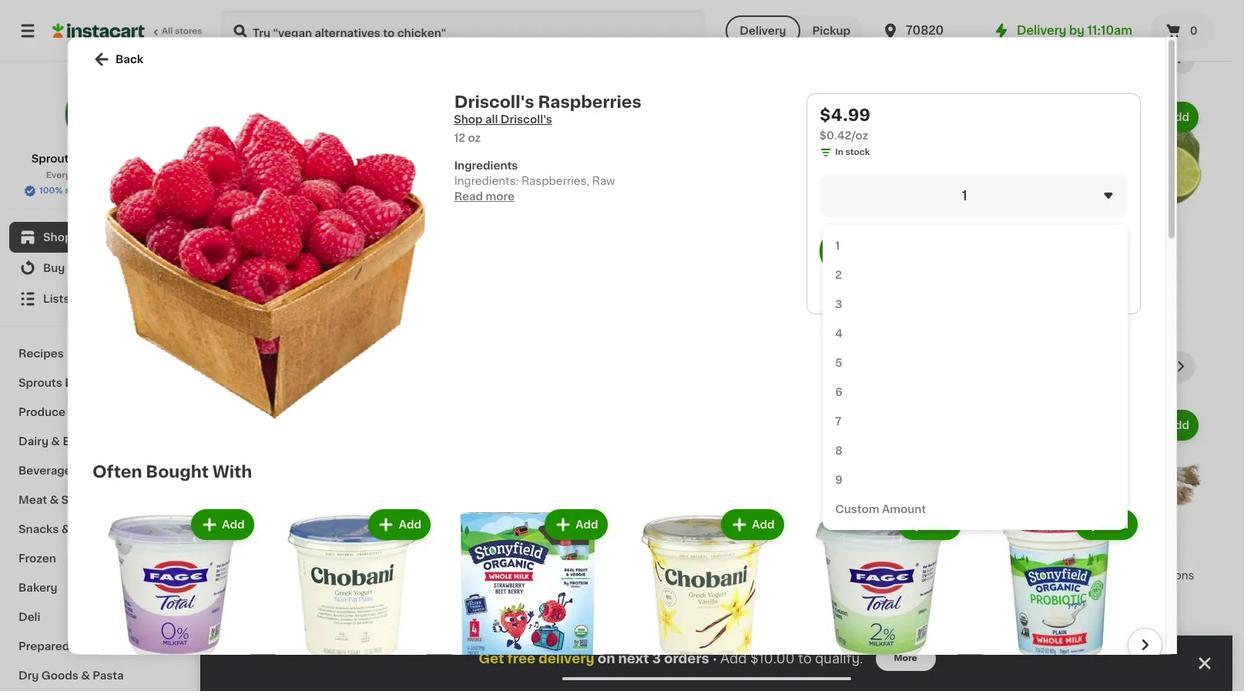 Task type: locate. For each thing, give the bounding box(es) containing it.
dry goods & pasta
[[18, 670, 124, 681]]

& inside snacks & candy link
[[61, 524, 70, 535]]

frozen
[[18, 553, 56, 564]]

1 horizontal spatial yellow
[[652, 586, 687, 597]]

in down the organic green onions 1 bunch at right bottom
[[1123, 604, 1133, 615]]

$4.99 inside "main content"
[[835, 247, 866, 258]]

1 horizontal spatial /
[[403, 596, 408, 607]]

shop link
[[9, 222, 187, 253]]

lb
[[273, 278, 284, 288], [803, 278, 813, 288], [294, 293, 304, 304], [832, 586, 843, 597], [410, 596, 421, 607], [855, 601, 865, 612], [435, 611, 445, 622]]

about
[[231, 293, 264, 304], [793, 601, 826, 612], [372, 611, 404, 622]]

86
[[395, 548, 408, 557]]

(est.) up $1.03
[[440, 547, 465, 557]]

& inside 'meat & seafood' link
[[50, 495, 59, 505]]

lb down mandarins
[[803, 278, 813, 288]]

1 horizontal spatial 99
[[1098, 548, 1110, 557]]

shop up 12
[[454, 113, 483, 124]]

$1.49
[[793, 586, 822, 597]]

in down 0.87
[[842, 620, 852, 630]]

each right 25
[[273, 239, 297, 248]]

many down organic cilantro 1 ct
[[527, 604, 559, 615]]

list box
[[823, 224, 1128, 529]]

ct down the $ 1 29 at bottom
[[519, 586, 531, 597]]

each (est.) inside $1.30 each (estimated) element
[[830, 547, 882, 557]]

70820 button
[[881, 9, 974, 52]]

$ for organic green onions
[[1077, 548, 1083, 557]]

prepared foods link
[[9, 632, 187, 661]]

oz up the sponsored badge "image"
[[669, 601, 682, 612]]

0 horizontal spatial (est.)
[[299, 239, 324, 248]]

onion down $1.03
[[409, 580, 441, 591]]

in down green bell pepper
[[982, 589, 993, 600]]

many
[[1089, 281, 1120, 291], [387, 296, 418, 307], [808, 296, 839, 307], [247, 311, 278, 322], [247, 589, 278, 600], [949, 589, 980, 600], [527, 604, 559, 615], [1089, 604, 1120, 615], [808, 620, 839, 630], [387, 630, 418, 640]]

1 horizontal spatial ct
[[519, 586, 531, 597]]

0 horizontal spatial ct
[[379, 278, 390, 288]]

4
[[835, 327, 843, 338]]

/ right $1.25
[[403, 596, 408, 607]]

99 up the bell
[[957, 548, 970, 557]]

1 horizontal spatial each (est.)
[[414, 547, 465, 557]]

lb right 0.87
[[855, 601, 865, 612]]

0 horizontal spatial delivery
[[740, 25, 786, 36]]

0.87
[[829, 601, 852, 612]]

& right the meat
[[50, 495, 59, 505]]

/ right $1.49
[[825, 586, 830, 597]]

99 up bunch
[[1098, 548, 1110, 557]]

0 vertical spatial oz
[[468, 132, 481, 143]]

1 vertical spatial sprouts
[[18, 378, 62, 388]]

many down bunch
[[1089, 604, 1120, 615]]

3 down mandarins bag 3 lb bag
[[835, 298, 842, 309]]

onion inside yellow onion $1.25 / lb about 0.69 lb each
[[409, 580, 441, 591]]

99 for organic green onions
[[1098, 548, 1110, 557]]

delivery for delivery
[[740, 25, 786, 36]]

& left candy
[[61, 524, 70, 535]]

delivery button
[[726, 15, 800, 46]]

eggs
[[63, 436, 90, 447]]

$ up green bell pepper
[[936, 548, 943, 557]]

deli
[[18, 612, 40, 623]]

1 vertical spatial bag
[[685, 601, 706, 612]]

$ left the 50
[[656, 548, 662, 557]]

many down mandarins bag 3 lb bag
[[808, 296, 839, 307]]

1 horizontal spatial delivery
[[1017, 25, 1067, 36]]

0 inside button
[[1190, 25, 1198, 36]]

0 vertical spatial $4.99
[[820, 106, 870, 123]]

1 99 from the left
[[957, 548, 970, 557]]

sprouts up everyday
[[31, 153, 75, 164]]

main content
[[200, 25, 1233, 691]]

in down $0.50 element
[[1123, 281, 1133, 291]]

instacart logo image
[[52, 22, 145, 40]]

each right 0.87
[[867, 601, 894, 612]]

2 $ 0 99 from the left
[[1077, 547, 1110, 565]]

$ inside $ 0 86
[[375, 548, 381, 557]]

green left onions at right
[[1120, 570, 1153, 581]]

lb up 0.69
[[410, 596, 421, 607]]

3 inside 1 2 3 4 5 6 7 8 9 custom amount
[[835, 298, 842, 309]]

1 vertical spatial ct
[[519, 586, 531, 597]]

many in stock
[[1089, 281, 1167, 291], [387, 296, 464, 307], [808, 296, 886, 307], [247, 311, 324, 322], [247, 589, 324, 600], [949, 589, 1026, 600], [527, 604, 605, 615], [1089, 604, 1167, 615], [387, 630, 464, 640]]

1 horizontal spatial onion
[[818, 570, 850, 581]]

red onion $1.49 / lb about 0.87 lb each many in stock
[[793, 570, 894, 630]]

more
[[485, 190, 514, 201]]

$4.99 up $0.42/oz
[[820, 106, 870, 123]]

2 horizontal spatial each (est.)
[[830, 547, 882, 557]]

in down cucumber
[[280, 589, 290, 600]]

organic
[[514, 523, 558, 534], [1075, 523, 1120, 534], [512, 570, 555, 581], [1074, 570, 1117, 581]]

$0.86 each (estimated) original price: $1.03 element
[[372, 541, 500, 578]]

98
[[816, 240, 828, 249]]

0 horizontal spatial onion
[[409, 580, 441, 591]]

0 horizontal spatial yellow
[[372, 580, 406, 591]]

dry
[[18, 670, 39, 681]]

recipes link
[[9, 339, 187, 368]]

1 field
[[820, 173, 1128, 217]]

each right 0.43 on the left top of the page
[[307, 293, 333, 304]]

$ inside $ 1 00
[[375, 240, 381, 249]]

1 horizontal spatial bag
[[816, 278, 837, 288]]

1 horizontal spatial shop
[[454, 113, 483, 124]]

0 horizontal spatial $ 0 99
[[936, 547, 970, 565]]

6
[[835, 386, 842, 397]]

avocado
[[448, 262, 496, 273]]

0 horizontal spatial 99
[[957, 548, 970, 557]]

3 left the 50
[[662, 547, 674, 565]]

1 horizontal spatial about
[[372, 611, 404, 622]]

delivery inside delivery button
[[740, 25, 786, 36]]

product group
[[231, 99, 359, 328], [372, 99, 500, 312], [512, 99, 640, 328], [793, 99, 921, 312], [1074, 99, 1202, 297], [231, 407, 359, 605], [652, 407, 781, 628], [1074, 407, 1202, 620], [92, 505, 257, 691], [269, 505, 433, 691], [446, 505, 610, 691], [623, 505, 787, 691], [799, 505, 964, 691], [976, 505, 1141, 691]]

about down $1.49
[[793, 601, 826, 612]]

on
[[598, 653, 615, 665]]

$ inside $ 3 50
[[656, 548, 662, 557]]

(est.) inside $0.25 each (estimated) element
[[299, 239, 324, 248]]

yellow up $1.25
[[372, 580, 406, 591]]

main content containing 0
[[200, 25, 1233, 691]]

1 $ 0 99 from the left
[[936, 547, 970, 565]]

$ 0 99 for green bell pepper
[[936, 547, 970, 565]]

frozen link
[[9, 544, 187, 573]]

$ up bunch
[[1077, 548, 1083, 557]]

many down 0.87
[[808, 620, 839, 630]]

2 horizontal spatial (est.)
[[856, 547, 882, 557]]

in inside button
[[1123, 281, 1133, 291]]

banana
[[231, 262, 272, 273]]

each right 0.69
[[447, 611, 474, 622]]

$ 0 99 up the bell
[[936, 547, 970, 565]]

ingredients button
[[454, 157, 788, 173]]

many in stock down $0.50 element
[[1089, 281, 1167, 291]]

$0.25 each (estimated) element
[[231, 233, 359, 260]]

buy it again link
[[9, 253, 187, 284]]

market
[[126, 153, 165, 164]]

many down $0.50 element
[[1089, 281, 1120, 291]]

sprouts down recipes
[[18, 378, 62, 388]]

snacks
[[18, 524, 59, 535]]

green inside the organic green onions 1 bunch
[[1120, 570, 1153, 581]]

everyday store prices link
[[46, 170, 150, 182]]

store
[[89, 171, 112, 180]]

delivery left pickup button
[[740, 25, 786, 36]]

$ left 00
[[375, 240, 381, 249]]

$ 0 79
[[234, 547, 267, 565]]

3 98
[[802, 239, 828, 257]]

with
[[212, 463, 252, 479]]

00
[[390, 240, 403, 249]]

$
[[234, 240, 240, 249], [375, 240, 381, 249], [234, 548, 240, 557], [375, 548, 381, 557], [515, 548, 521, 557], [936, 548, 943, 557], [656, 548, 662, 557], [1077, 548, 1083, 557]]

$ for melissa's baby dutch yellow potatoes
[[656, 548, 662, 557]]

50
[[675, 548, 688, 557]]

lb up 0.43 on the left top of the page
[[273, 278, 284, 288]]

each (est.) right 25
[[273, 239, 324, 248]]

yellow inside melissa's baby dutch yellow potatoes 24 oz bag
[[652, 586, 687, 597]]

(est.) down custom
[[856, 547, 882, 557]]

each (est.) inside $0.86 each (estimated) original price: $1.03 "element"
[[414, 547, 465, 557]]

$ inside $ 0 79
[[234, 548, 240, 557]]

each (est.) up $1.03
[[414, 547, 465, 557]]

& inside dairy & eggs link
[[51, 436, 60, 447]]

$ left 79
[[234, 548, 240, 557]]

about inside yellow onion $1.25 / lb about 0.69 lb each
[[372, 611, 404, 622]]

$ left the 29
[[515, 548, 521, 557]]

in
[[1123, 281, 1133, 291], [421, 296, 431, 307], [842, 296, 852, 307], [280, 311, 290, 322], [280, 589, 290, 600], [982, 589, 993, 600], [561, 604, 571, 615], [1123, 604, 1133, 615], [842, 620, 852, 630], [421, 630, 431, 640]]

stock
[[845, 147, 870, 156], [1136, 281, 1167, 291], [433, 296, 464, 307], [855, 296, 886, 307], [293, 311, 324, 322], [293, 589, 324, 600], [995, 589, 1026, 600], [574, 604, 605, 615], [1136, 604, 1167, 615], [855, 620, 886, 630], [433, 630, 464, 640]]

onion down 30
[[818, 570, 850, 581]]

many in stock down green bell pepper
[[949, 589, 1026, 600]]

ct inside medium hass avocado 1 ct
[[379, 278, 390, 288]]

about down $1.25
[[372, 611, 404, 622]]

fresh vegetables
[[231, 358, 379, 374]]

None search field
[[220, 9, 706, 52]]

0 horizontal spatial /
[[266, 278, 271, 288]]

& left pasta
[[81, 670, 90, 681]]

$4.99 up "bag"
[[835, 247, 866, 258]]

$ 0 99 for organic green onions
[[1077, 547, 1110, 565]]

shop up buy
[[43, 232, 72, 243]]

$0.42/oz
[[820, 129, 869, 140]]

oz inside melissa's baby dutch yellow potatoes 24 oz bag
[[669, 601, 682, 612]]

in down medium hass avocado 1 ct
[[421, 296, 431, 307]]

3 down mandarins
[[793, 278, 800, 288]]

ingredients:
[[454, 175, 518, 186]]

treatment tracker modal dialog
[[200, 636, 1233, 691]]

fresh
[[231, 358, 279, 374]]

5
[[835, 357, 842, 368]]

0 horizontal spatial about
[[231, 293, 264, 304]]

(est.) inside $0.86 each (estimated) original price: $1.03 "element"
[[440, 547, 465, 557]]

service type group
[[726, 15, 863, 46]]

0 horizontal spatial bag
[[685, 601, 706, 612]]

hass
[[418, 262, 446, 273]]

many inside red onion $1.49 / lb about 0.87 lb each many in stock
[[808, 620, 839, 630]]

potatoes
[[690, 586, 738, 597]]

many in stock down medium hass avocado 1 ct
[[387, 296, 464, 307]]

1 horizontal spatial (est.)
[[440, 547, 465, 557]]

sprouts farmers market logo image
[[64, 80, 132, 148]]

dairy
[[18, 436, 48, 447]]

& left eggs at left
[[51, 436, 60, 447]]

/ inside red onion $1.49 / lb about 0.87 lb each many in stock
[[825, 586, 830, 597]]

each right 30
[[830, 547, 854, 557]]

all
[[485, 113, 498, 124]]

0 vertical spatial ct
[[379, 278, 390, 288]]

(est.) up banana $0.59 / lb about 0.43 lb each
[[299, 239, 324, 248]]

oz for driscoll's
[[468, 132, 481, 143]]

$ for cucumber
[[234, 548, 240, 557]]

2 green from the left
[[1120, 570, 1153, 581]]

1 vertical spatial $4.99
[[835, 247, 866, 258]]

2 99 from the left
[[1098, 548, 1110, 557]]

0 horizontal spatial green
[[933, 570, 967, 581]]

1 horizontal spatial oz
[[669, 601, 682, 612]]

item carousel region
[[231, 43, 1202, 339], [231, 351, 1202, 652], [71, 499, 1162, 691]]

oz inside "driscoll's raspberries shop all driscoll's 12 oz"
[[468, 132, 481, 143]]

$ left 25
[[234, 240, 240, 249]]

buy it again
[[43, 263, 108, 274]]

0 vertical spatial shop
[[454, 113, 483, 124]]

farmers
[[78, 153, 123, 164]]

green
[[933, 570, 967, 581], [1120, 570, 1153, 581]]

0 vertical spatial bag
[[816, 278, 837, 288]]

$1.25
[[372, 596, 401, 607]]

/ inside yellow onion $1.25 / lb about 0.69 lb each
[[403, 596, 408, 607]]

12
[[454, 132, 465, 143]]

/ up 0.43 on the left top of the page
[[266, 278, 271, 288]]

each (est.) inside $0.25 each (estimated) element
[[273, 239, 324, 248]]

many down 0.43 on the left top of the page
[[247, 311, 278, 322]]

$1.03
[[414, 565, 443, 576]]

$10.00
[[750, 653, 795, 665]]

delivery for delivery by 11:10am
[[1017, 25, 1067, 36]]

goods
[[41, 670, 78, 681]]

3 right next
[[652, 653, 661, 665]]

bell
[[969, 570, 990, 581]]

0 horizontal spatial oz
[[468, 132, 481, 143]]

0 horizontal spatial shop
[[43, 232, 72, 243]]

bag down mandarins
[[816, 278, 837, 288]]

meat & seafood
[[18, 495, 108, 505]]

lb right 0.43 on the left top of the page
[[294, 293, 304, 304]]

& inside dry goods & pasta link
[[81, 670, 90, 681]]

2 horizontal spatial about
[[793, 601, 826, 612]]

yellow down melissa's
[[652, 586, 687, 597]]

all stores link
[[52, 9, 203, 52]]

delivery left by
[[1017, 25, 1067, 36]]

0 horizontal spatial each (est.)
[[273, 239, 324, 248]]

29
[[531, 548, 543, 557]]

each up $1.03
[[414, 547, 438, 557]]

$0.50 element
[[1074, 233, 1202, 260]]

0
[[1190, 25, 1198, 36], [240, 239, 253, 257], [240, 547, 253, 565], [381, 547, 394, 565], [943, 547, 956, 565], [1083, 547, 1096, 565]]

snacks & candy link
[[9, 515, 187, 544]]

100% satisfaction guarantee button
[[24, 182, 173, 197]]

2
[[835, 269, 842, 280]]

mandarins bag 3 lb bag
[[793, 262, 874, 288]]

orders
[[664, 653, 709, 665]]

green left the bell
[[933, 570, 967, 581]]

about inside red onion $1.49 / lb about 0.87 lb each many in stock
[[793, 601, 826, 612]]

back button
[[92, 49, 143, 68]]

$ left 86
[[375, 548, 381, 557]]

bag
[[816, 278, 837, 288], [685, 601, 706, 612]]

& for dairy
[[51, 436, 60, 447]]

3
[[802, 239, 814, 257], [793, 278, 800, 288], [835, 298, 842, 309], [662, 547, 674, 565], [652, 653, 661, 665]]

about down $0.59
[[231, 293, 264, 304]]

oz right 12
[[468, 132, 481, 143]]

bag up the sponsored badge "image"
[[685, 601, 706, 612]]

$ for green bell pepper
[[936, 548, 943, 557]]

many in stock down 0.43 on the left top of the page
[[247, 311, 324, 322]]

1 horizontal spatial $ 0 99
[[1077, 547, 1110, 565]]

ct
[[379, 278, 390, 288], [519, 586, 531, 597]]

0 vertical spatial sprouts
[[31, 153, 75, 164]]

1 vertical spatial oz
[[669, 601, 682, 612]]

delivery inside delivery by 11:10am 'link'
[[1017, 25, 1067, 36]]

1 horizontal spatial green
[[1120, 570, 1153, 581]]

each (est.) right 30
[[830, 547, 882, 557]]

about inside banana $0.59 / lb about 0.43 lb each
[[231, 293, 264, 304]]

onion inside red onion $1.49 / lb about 0.87 lb each many in stock
[[818, 570, 850, 581]]

3 inside mandarins bag 3 lb bag
[[793, 278, 800, 288]]

lb up 0.87
[[832, 586, 843, 597]]

pickup
[[812, 25, 851, 36]]

$ inside the $ 1 29
[[515, 548, 521, 557]]

ct inside organic cilantro 1 ct
[[519, 586, 531, 597]]

2 horizontal spatial /
[[825, 586, 830, 597]]

$ 0 99 up bunch
[[1077, 547, 1110, 565]]

ct down medium
[[379, 278, 390, 288]]



Task type: describe. For each thing, give the bounding box(es) containing it.
deli link
[[9, 603, 187, 632]]

by
[[1070, 25, 1085, 36]]

onion for $1.49 / lb
[[818, 570, 850, 581]]

many in stock down 0.69
[[387, 630, 464, 640]]

cucumber
[[231, 570, 288, 581]]

stock inside red onion $1.49 / lb about 0.87 lb each many in stock
[[855, 620, 886, 630]]

0.43
[[267, 293, 291, 304]]

next
[[618, 653, 649, 665]]

more button
[[876, 646, 936, 671]]

item carousel region containing add
[[71, 499, 1162, 691]]

$ 1 00
[[375, 239, 403, 257]]

in down mandarins bag 3 lb bag
[[842, 296, 852, 307]]

$ for organic cilantro
[[515, 548, 521, 557]]

lb right 0.69
[[435, 611, 445, 622]]

delivery by 11:10am link
[[992, 22, 1133, 40]]

produce link
[[9, 398, 187, 427]]

organic inside organic cilantro 1 ct
[[512, 570, 555, 581]]

delivery
[[539, 653, 595, 665]]

1 inside the organic green onions 1 bunch
[[1074, 586, 1078, 597]]

raw
[[592, 175, 615, 186]]

each inside $1.30 each (estimated) element
[[830, 547, 854, 557]]

100% satisfaction guarantee
[[39, 186, 163, 195]]

in down 0.43 on the left top of the page
[[280, 311, 290, 322]]

sprouts brands link
[[9, 368, 187, 398]]

all stores
[[162, 27, 202, 35]]

many down medium
[[387, 296, 418, 307]]

99 for green bell pepper
[[957, 548, 970, 557]]

(est.) for $ 0 25
[[299, 239, 324, 248]]

vegetables
[[283, 358, 379, 374]]

often
[[92, 463, 142, 479]]

dairy & eggs
[[18, 436, 90, 447]]

seafood
[[61, 495, 108, 505]]

$0.59
[[231, 278, 263, 288]]

melissa's baby dutch yellow potatoes 24 oz bag
[[652, 570, 769, 612]]

many in stock down 2
[[808, 296, 886, 307]]

many in stock inside button
[[1089, 281, 1167, 291]]

ingredients
[[454, 159, 518, 170]]

1 inside medium hass avocado 1 ct
[[372, 278, 376, 288]]

$ for medium hass avocado
[[375, 240, 381, 249]]

everyday
[[46, 171, 87, 180]]

each inside $0.25 each (estimated) element
[[273, 239, 297, 248]]

$4.99 $0.42/oz
[[820, 106, 870, 140]]

yellow onion $1.25 / lb about 0.69 lb each
[[372, 580, 474, 622]]

1 inside field
[[962, 189, 967, 201]]

24
[[652, 601, 667, 612]]

in down organic cilantro 1 ct
[[561, 604, 571, 615]]

produce
[[18, 407, 65, 418]]

recipes
[[18, 348, 64, 359]]

about for red onion $1.49 / lb about 0.87 lb each many in stock
[[793, 601, 826, 612]]

1 inside organic cilantro 1 ct
[[512, 586, 517, 597]]

1 vertical spatial shop
[[43, 232, 72, 243]]

cilantro
[[558, 570, 600, 581]]

product group containing 1
[[372, 99, 500, 312]]

$4.99 for $4.99 $0.42/oz
[[820, 106, 870, 123]]

driscoll's
[[501, 113, 552, 124]]

add inside "get free delivery on next 3 orders • add $10.00 to qualify."
[[720, 653, 747, 665]]

bag inside melissa's baby dutch yellow potatoes 24 oz bag
[[685, 601, 706, 612]]

30
[[812, 548, 824, 557]]

70820
[[906, 25, 944, 36]]

brands
[[65, 378, 104, 388]]

(est.) for $ 0 86
[[440, 547, 465, 557]]

each inside yellow onion $1.25 / lb about 0.69 lb each
[[447, 611, 474, 622]]

many inside button
[[1089, 281, 1120, 291]]

red
[[793, 570, 815, 581]]

$ 0 25
[[234, 239, 267, 257]]

melissa's
[[652, 570, 702, 581]]

delivery by 11:10am
[[1017, 25, 1133, 36]]

sprouts for sprouts brands
[[18, 378, 62, 388]]

sprouts farmers market
[[31, 153, 165, 164]]

yellow inside yellow onion $1.25 / lb about 0.69 lb each
[[372, 580, 406, 591]]

stores
[[175, 27, 202, 35]]

driscoll's raspberries image
[[104, 105, 425, 425]]

3 inside "get free delivery on next 3 orders • add $10.00 to qualify."
[[652, 653, 661, 665]]

in stock
[[835, 147, 870, 156]]

lb inside mandarins bag 3 lb bag
[[803, 278, 813, 288]]

many in stock down the organic green onions 1 bunch at right bottom
[[1089, 604, 1167, 615]]

8
[[835, 445, 842, 455]]

bag
[[852, 262, 874, 273]]

about for yellow onion $1.25 / lb about 0.69 lb each
[[372, 611, 404, 622]]

oz for melissa's
[[669, 601, 682, 612]]

each (est.) for $ 0 25
[[273, 239, 324, 248]]

lists link
[[9, 284, 187, 314]]

many in stock down cucumber
[[247, 589, 324, 600]]

sprouts farmers market link
[[31, 80, 165, 166]]

in down 0.69
[[421, 630, 431, 640]]

guarantee
[[119, 186, 163, 195]]

7
[[835, 415, 841, 426]]

bought
[[145, 463, 208, 479]]

/ inside banana $0.59 / lb about 0.43 lb each
[[266, 278, 271, 288]]

organic inside the organic green onions 1 bunch
[[1074, 570, 1117, 581]]

candy
[[73, 524, 110, 535]]

$ 1 29
[[515, 547, 543, 565]]

many down cucumber
[[247, 589, 278, 600]]

& for snacks
[[61, 524, 70, 535]]

many in stock down organic cilantro 1 ct
[[527, 604, 605, 615]]

9
[[835, 474, 842, 485]]

stock inside button
[[1136, 281, 1167, 291]]

11:10am
[[1088, 25, 1133, 36]]

bakery link
[[9, 573, 187, 603]]

read more button
[[454, 188, 514, 203]]

in
[[835, 147, 843, 156]]

many down 0.69
[[387, 630, 418, 640]]

& for meat
[[50, 495, 59, 505]]

79
[[255, 548, 267, 557]]

in inside red onion $1.49 / lb about 0.87 lb each many in stock
[[842, 620, 852, 630]]

/ for yellow onion $1.25 / lb about 0.69 lb each
[[403, 596, 408, 607]]

sprouts for sprouts farmers market
[[31, 153, 75, 164]]

each inside $0.86 each (estimated) original price: $1.03 "element"
[[414, 547, 438, 557]]

many down the bell
[[949, 589, 980, 600]]

shop inside "driscoll's raspberries shop all driscoll's 12 oz"
[[454, 113, 483, 124]]

snacks & candy
[[18, 524, 110, 535]]

medium
[[372, 262, 416, 273]]

$ inside "$ 0 25"
[[234, 240, 240, 249]]

(est.) inside $1.30 each (estimated) element
[[856, 547, 882, 557]]

sprouts brands
[[18, 378, 104, 388]]

onion for $1.25 / lb
[[409, 580, 441, 591]]

bag inside mandarins bag 3 lb bag
[[816, 278, 837, 288]]

meat
[[18, 495, 47, 505]]

each inside banana $0.59 / lb about 0.43 lb each
[[307, 293, 333, 304]]

foods
[[72, 641, 107, 652]]

$1.30 each (estimated) element
[[793, 541, 921, 568]]

0.69
[[407, 611, 432, 622]]

lists
[[43, 294, 70, 304]]

$3.98 original price: $4.99 element
[[793, 233, 921, 260]]

each (est.) for $ 0 86
[[414, 547, 465, 557]]

/ for red onion $1.49 / lb about 0.87 lb each many in stock
[[825, 586, 830, 597]]

all
[[162, 27, 173, 35]]

3 left 98
[[802, 239, 814, 257]]

green bell pepper
[[933, 570, 1032, 581]]

sponsored badge image
[[652, 615, 699, 624]]

many in stock button
[[1074, 99, 1202, 297]]

prepared foods
[[18, 641, 107, 652]]

1 green from the left
[[933, 570, 967, 581]]

25
[[255, 240, 267, 249]]

it
[[68, 263, 75, 274]]

raspberries,
[[521, 175, 589, 186]]

0 inside "element"
[[381, 547, 394, 565]]

1 inside 1 2 3 4 5 6 7 8 9 custom amount
[[835, 240, 840, 250]]

satisfaction
[[65, 186, 117, 195]]

list box containing 1
[[823, 224, 1128, 529]]

dry goods & pasta link
[[9, 661, 187, 690]]

each inside red onion $1.49 / lb about 0.87 lb each many in stock
[[867, 601, 894, 612]]

medium hass avocado 1 ct
[[372, 262, 496, 288]]

free
[[507, 653, 536, 665]]

$4.99 for $4.99
[[835, 247, 866, 258]]

get free delivery on next 3 orders • add $10.00 to qualify.
[[479, 652, 863, 665]]

bunch
[[1081, 586, 1116, 597]]

amount
[[882, 503, 926, 514]]



Task type: vqa. For each thing, say whether or not it's contained in the screenshot.
be
no



